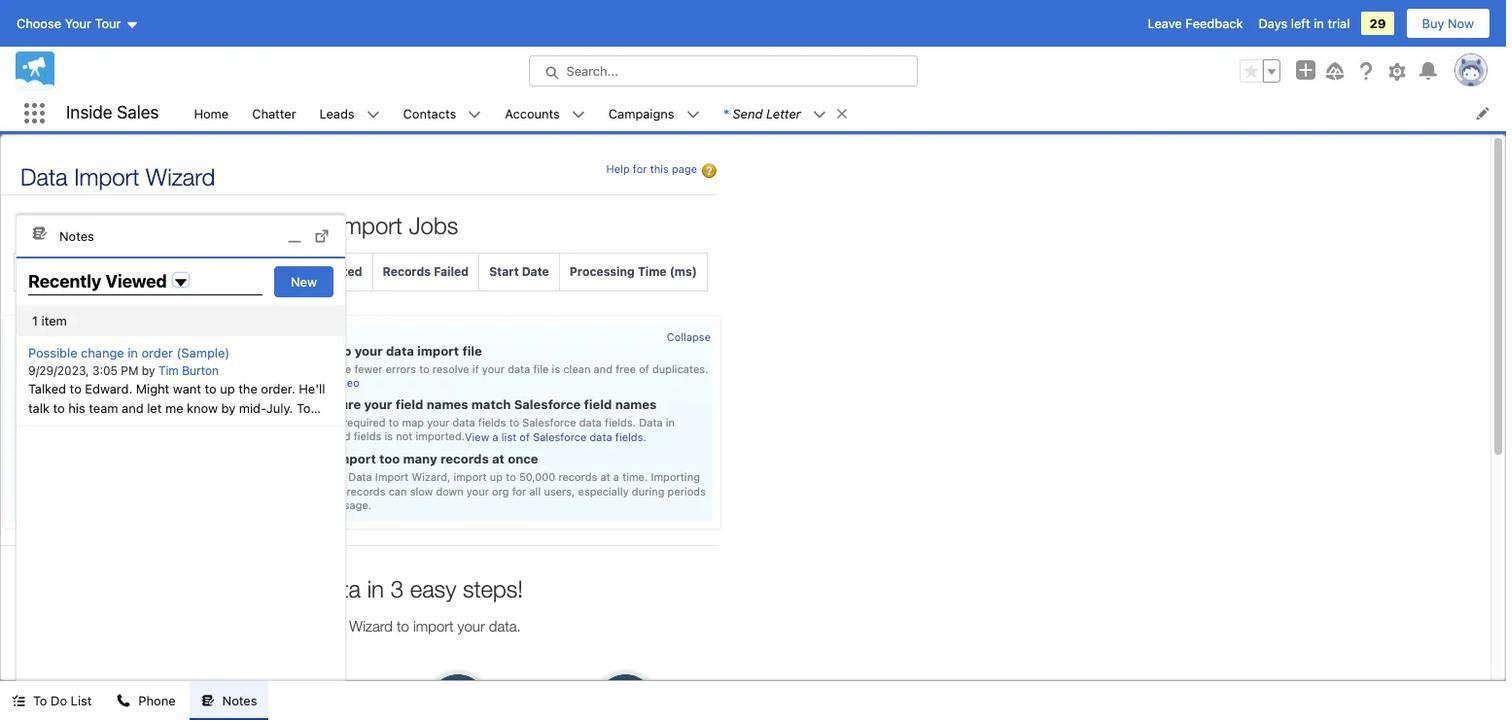 Task type: vqa. For each thing, say whether or not it's contained in the screenshot.
Phone
yes



Task type: describe. For each thing, give the bounding box(es) containing it.
tour
[[95, 16, 121, 31]]

the down solutions
[[235, 438, 254, 454]]

phone button
[[105, 682, 187, 721]]

your
[[65, 16, 91, 31]]

text default image for leads
[[366, 108, 380, 121]]

search... button
[[529, 55, 918, 87]]

inside sales
[[66, 102, 159, 123]]

recently
[[28, 271, 102, 292]]

leave feedback link
[[1148, 16, 1244, 31]]

innovative
[[76, 419, 135, 435]]

he'll
[[299, 381, 325, 397]]

feedback
[[1186, 16, 1244, 31]]

leads list item
[[308, 95, 392, 131]]

choose your tour
[[17, 16, 121, 31]]

1 item
[[32, 313, 67, 328]]

july.
[[266, 400, 293, 416]]

his
[[68, 400, 85, 416]]

improve
[[28, 438, 75, 454]]

text default image inside notes link
[[32, 225, 48, 241]]

0 vertical spatial by
[[142, 364, 155, 379]]

that
[[291, 419, 315, 435]]

talk
[[28, 400, 50, 416]]

buy
[[1423, 16, 1445, 31]]

29
[[1370, 16, 1387, 31]]

tim burton link
[[158, 364, 219, 379]]

in for change
[[128, 345, 138, 361]]

notes button
[[189, 682, 269, 721]]

might
[[136, 381, 170, 397]]

buy now
[[1423, 16, 1475, 31]]

possible
[[28, 345, 77, 361]]

leave feedback
[[1148, 16, 1244, 31]]

notes dialog
[[16, 215, 346, 721]]

to inside possible change in order (sample) 9/29/2023, 3:05 pm by tim burton talked to edward. might want to up the order. he'll talk to his team and let me know by mid-july. to provide innovative and sustainable solutions that improve the lives of people around the world.
[[297, 400, 311, 416]]

text default image inside phone button
[[117, 695, 131, 709]]

text default image for accounts
[[572, 108, 586, 121]]

campaigns list item
[[597, 95, 712, 131]]

list containing home
[[182, 95, 1507, 131]]

solutions
[[235, 419, 288, 435]]

world.
[[257, 438, 293, 454]]

new
[[291, 274, 317, 289]]

1 horizontal spatial to
[[70, 381, 82, 397]]

team
[[89, 400, 118, 416]]

home
[[194, 106, 229, 121]]

let
[[147, 400, 162, 416]]

recently viewed
[[28, 271, 167, 292]]

to do list button
[[0, 682, 104, 721]]

letter
[[767, 106, 801, 121]]

days left in trial
[[1259, 16, 1351, 31]]

*
[[723, 106, 729, 121]]

list item containing *
[[712, 95, 858, 131]]

phone
[[139, 694, 176, 709]]

inside
[[66, 102, 113, 123]]

accounts link
[[494, 95, 572, 131]]

leads link
[[308, 95, 366, 131]]

left
[[1292, 16, 1311, 31]]

edward.
[[85, 381, 133, 397]]

leave
[[1148, 16, 1183, 31]]

buy now button
[[1406, 8, 1491, 39]]

0 vertical spatial and
[[122, 400, 144, 416]]

accounts
[[505, 106, 560, 121]]



Task type: locate. For each thing, give the bounding box(es) containing it.
list item
[[712, 95, 858, 131]]

leads
[[320, 106, 355, 121]]

contacts
[[403, 106, 457, 121]]

accounts list item
[[494, 95, 597, 131]]

0 horizontal spatial notes
[[59, 228, 94, 244]]

text default image right leads
[[366, 108, 380, 121]]

and left let
[[122, 400, 144, 416]]

me
[[165, 400, 183, 416]]

text default image inside campaigns list item
[[686, 108, 700, 121]]

the up mid-
[[239, 381, 258, 397]]

the down innovative
[[79, 438, 98, 454]]

0 vertical spatial notes
[[59, 228, 94, 244]]

text default image
[[835, 107, 849, 120], [686, 108, 700, 121], [813, 108, 827, 121], [32, 225, 48, 241], [12, 695, 25, 709], [117, 695, 131, 709]]

new button
[[274, 266, 334, 297]]

people
[[147, 438, 187, 454]]

to do list
[[33, 694, 92, 709]]

in
[[1315, 16, 1325, 31], [128, 345, 138, 361]]

* send letter
[[723, 106, 801, 121]]

text default image inside contacts list item
[[468, 108, 482, 121]]

notes inside "button"
[[222, 694, 257, 709]]

order.
[[261, 381, 295, 397]]

to inside button
[[33, 694, 47, 709]]

do
[[51, 694, 67, 709]]

choose your tour button
[[16, 8, 140, 39]]

0 horizontal spatial to
[[33, 694, 47, 709]]

1 vertical spatial and
[[139, 419, 161, 435]]

choose
[[17, 16, 61, 31]]

pm
[[121, 364, 139, 379]]

in up pm
[[128, 345, 138, 361]]

order
[[142, 345, 173, 361]]

days
[[1259, 16, 1288, 31]]

0 horizontal spatial in
[[128, 345, 138, 361]]

3:05
[[92, 364, 118, 379]]

burton
[[182, 364, 219, 379]]

lives
[[101, 438, 128, 454]]

and
[[122, 400, 144, 416], [139, 419, 161, 435]]

the
[[239, 381, 258, 397], [79, 438, 98, 454], [235, 438, 254, 454]]

list
[[182, 95, 1507, 131]]

text default image inside leads list item
[[366, 108, 380, 121]]

sales
[[117, 102, 159, 123]]

change
[[81, 345, 124, 361]]

campaigns
[[609, 106, 675, 121]]

by
[[142, 364, 155, 379], [221, 400, 236, 416]]

notes for text default image within the notes "button"
[[222, 694, 257, 709]]

list
[[71, 694, 92, 709]]

by up might
[[142, 364, 155, 379]]

notes up 'recently'
[[59, 228, 94, 244]]

text default image inside notes "button"
[[201, 695, 215, 709]]

provide
[[28, 419, 72, 435]]

item
[[41, 313, 67, 328]]

1 horizontal spatial notes
[[222, 694, 257, 709]]

chatter link
[[241, 95, 308, 131]]

sustainable
[[164, 419, 231, 435]]

chatter
[[252, 106, 296, 121]]

tim
[[158, 364, 179, 379]]

viewed
[[106, 271, 167, 292]]

0 vertical spatial in
[[1315, 16, 1325, 31]]

2 horizontal spatial to
[[205, 381, 217, 397]]

text default image for contacts
[[468, 108, 482, 121]]

9/29/2023,
[[28, 364, 89, 379]]

contacts list item
[[392, 95, 494, 131]]

text default image down search...
[[572, 108, 586, 121]]

1
[[32, 313, 38, 328]]

to
[[297, 400, 311, 416], [33, 694, 47, 709]]

trial
[[1328, 16, 1351, 31]]

now
[[1449, 16, 1475, 31]]

1 horizontal spatial to
[[297, 400, 311, 416]]

text default image inside accounts list item
[[572, 108, 586, 121]]

and down let
[[139, 419, 161, 435]]

by down up
[[221, 400, 236, 416]]

to left his
[[53, 400, 65, 416]]

contacts link
[[392, 95, 468, 131]]

send
[[733, 106, 763, 121]]

1 vertical spatial to
[[33, 694, 47, 709]]

notes right phone
[[222, 694, 257, 709]]

mid-
[[239, 400, 266, 416]]

campaigns link
[[597, 95, 686, 131]]

text default image right contacts at the left
[[468, 108, 482, 121]]

possible change in order (sample) 9/29/2023, 3:05 pm by tim burton talked to edward. might want to up the order. he'll talk to his team and let me know by mid-july. to provide innovative and sustainable solutions that improve the lives of people around the world.
[[28, 345, 325, 454]]

1 vertical spatial by
[[221, 400, 236, 416]]

in inside possible change in order (sample) 9/29/2023, 3:05 pm by tim burton talked to edward. might want to up the order. he'll talk to his team and let me know by mid-july. to provide innovative and sustainable solutions that improve the lives of people around the world.
[[128, 345, 138, 361]]

0 horizontal spatial to
[[53, 400, 65, 416]]

notes for text default icon in notes link
[[59, 228, 94, 244]]

in right the left
[[1315, 16, 1325, 31]]

search...
[[567, 63, 619, 79]]

around
[[190, 438, 231, 454]]

want
[[173, 381, 201, 397]]

0 vertical spatial to
[[297, 400, 311, 416]]

1 vertical spatial in
[[128, 345, 138, 361]]

text default image inside to do list button
[[12, 695, 25, 709]]

1 horizontal spatial in
[[1315, 16, 1325, 31]]

home link
[[182, 95, 241, 131]]

notes inside dialog
[[59, 228, 94, 244]]

of
[[131, 438, 143, 454]]

text default image
[[366, 108, 380, 121], [468, 108, 482, 121], [572, 108, 586, 121], [201, 695, 215, 709]]

(sample)
[[177, 345, 230, 361]]

to left do
[[33, 694, 47, 709]]

to up his
[[70, 381, 82, 397]]

to up that
[[297, 400, 311, 416]]

in for left
[[1315, 16, 1325, 31]]

to
[[70, 381, 82, 397], [205, 381, 217, 397], [53, 400, 65, 416]]

notes link
[[17, 216, 345, 258]]

to left up
[[205, 381, 217, 397]]

talked
[[28, 381, 66, 397]]

up
[[220, 381, 235, 397]]

notes
[[59, 228, 94, 244], [222, 694, 257, 709]]

1 vertical spatial notes
[[222, 694, 257, 709]]

group
[[1240, 59, 1281, 83]]

0 horizontal spatial by
[[142, 364, 155, 379]]

text default image right phone
[[201, 695, 215, 709]]

1 horizontal spatial by
[[221, 400, 236, 416]]

know
[[187, 400, 218, 416]]



